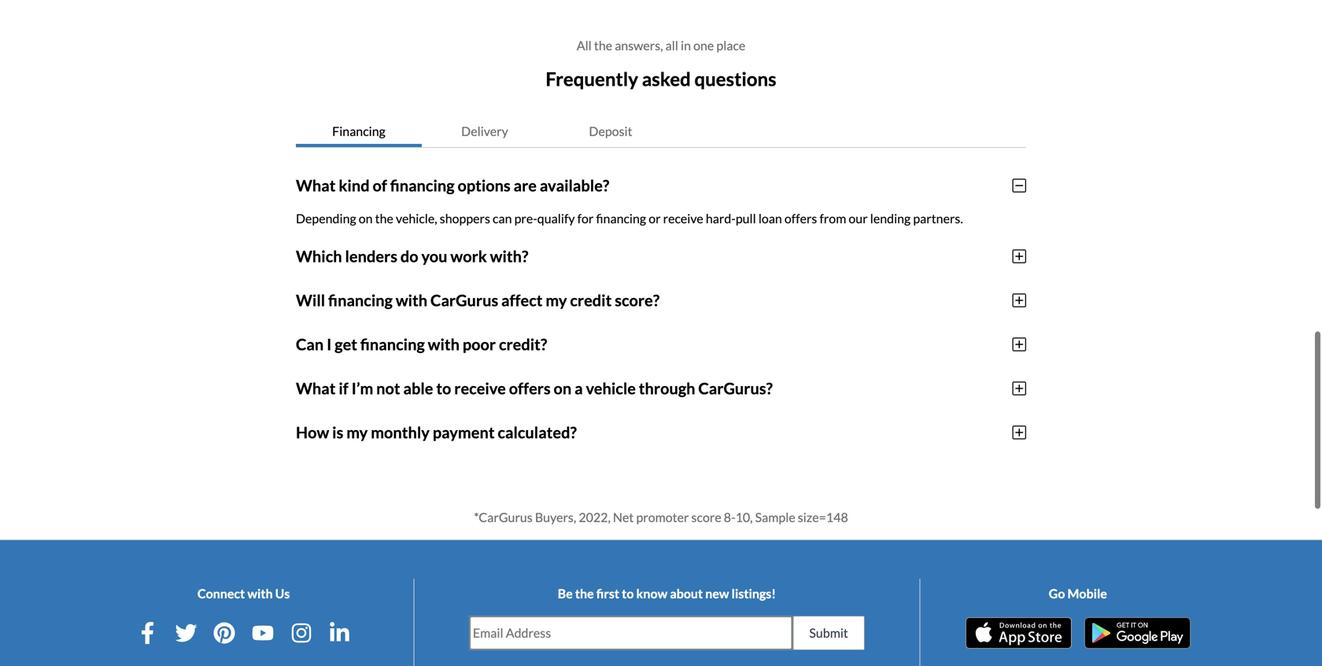Task type: describe. For each thing, give the bounding box(es) containing it.
one
[[693, 38, 714, 53]]

size=148
[[798, 510, 848, 525]]

options
[[458, 176, 511, 195]]

2 vertical spatial with
[[247, 586, 273, 602]]

loan
[[759, 211, 782, 226]]

can i get financing with poor credit? button
[[296, 323, 1026, 367]]

8-
[[724, 510, 736, 525]]

questions
[[695, 68, 777, 90]]

the for all
[[594, 38, 612, 53]]

about
[[670, 586, 703, 602]]

with?
[[490, 247, 528, 266]]

or
[[649, 211, 661, 226]]

pinterest image
[[213, 622, 235, 644]]

what if i'm not able to receive offers on a vehicle through cargurus? button
[[296, 367, 1026, 411]]

is
[[332, 423, 343, 442]]

0 horizontal spatial my
[[346, 423, 368, 442]]

which lenders do you work with? button
[[296, 234, 1026, 278]]

plus square image inside which lenders do you work with? dropdown button
[[1012, 249, 1026, 264]]

minus square image
[[1012, 178, 1026, 193]]

in
[[681, 38, 691, 53]]

facebook image
[[137, 622, 159, 644]]

if
[[339, 379, 348, 398]]

1 horizontal spatial receive
[[663, 211, 703, 226]]

do
[[400, 247, 418, 266]]

net
[[613, 510, 634, 525]]

able
[[403, 379, 433, 398]]

offers inside dropdown button
[[509, 379, 551, 398]]

hard-
[[706, 211, 736, 226]]

place
[[717, 38, 746, 53]]

financing inside "dropdown button"
[[390, 176, 455, 195]]

frequently asked questions
[[546, 68, 777, 90]]

you
[[421, 247, 447, 266]]

how
[[296, 423, 329, 442]]

know
[[636, 586, 668, 602]]

from
[[820, 211, 846, 226]]

10,
[[736, 510, 753, 525]]

deposit tab
[[548, 116, 674, 147]]

*cargurus buyers, 2022, net promoter score 8-10, sample size=148
[[474, 510, 848, 525]]

lending
[[870, 211, 911, 226]]

what kind of financing options are available?
[[296, 176, 609, 195]]

financing inside dropdown button
[[328, 291, 393, 310]]

buyers,
[[535, 510, 576, 525]]

will financing with cargurus affect my credit score?
[[296, 291, 660, 310]]

new
[[705, 586, 729, 602]]

the for be
[[575, 586, 594, 602]]

financing left or
[[596, 211, 646, 226]]

submit
[[809, 626, 848, 641]]

credit?
[[499, 335, 547, 354]]

which
[[296, 247, 342, 266]]

on inside dropdown button
[[554, 379, 572, 398]]

monthly
[[371, 423, 430, 442]]

what for what if i'm not able to receive offers on a vehicle through cargurus?
[[296, 379, 336, 398]]

0 vertical spatial my
[[546, 291, 567, 310]]

can
[[493, 211, 512, 226]]

affect
[[501, 291, 543, 310]]

our
[[849, 211, 868, 226]]

promoter
[[636, 510, 689, 525]]

1 vertical spatial to
[[622, 586, 634, 602]]

all the answers, all in one place
[[577, 38, 746, 53]]

available?
[[540, 176, 609, 195]]

frequently
[[546, 68, 638, 90]]

be
[[558, 586, 573, 602]]

linkedin image
[[329, 622, 351, 644]]

go mobile
[[1049, 586, 1107, 602]]

download on the app store image
[[966, 618, 1072, 649]]

kind
[[339, 176, 370, 195]]

shoppers
[[440, 211, 490, 226]]

which lenders do you work with?
[[296, 247, 528, 266]]

Email Address email field
[[470, 617, 792, 650]]

2022,
[[579, 510, 611, 525]]

plus square image for how is my monthly payment calculated?
[[1012, 425, 1026, 441]]

all
[[666, 38, 678, 53]]

tab list containing financing
[[296, 116, 1026, 148]]



Task type: locate. For each thing, give the bounding box(es) containing it.
what left if
[[296, 379, 336, 398]]

work
[[450, 247, 487, 266]]

financing down lenders
[[328, 291, 393, 310]]

with down which lenders do you work with?
[[396, 291, 427, 310]]

with inside dropdown button
[[396, 291, 427, 310]]

delivery tab
[[422, 116, 548, 147]]

1 horizontal spatial to
[[622, 586, 634, 602]]

cargurus
[[431, 291, 498, 310]]

0 vertical spatial to
[[436, 379, 451, 398]]

0 horizontal spatial to
[[436, 379, 451, 398]]

receive
[[663, 211, 703, 226], [454, 379, 506, 398]]

1 horizontal spatial on
[[554, 379, 572, 398]]

3 plus square image from the top
[[1012, 381, 1026, 396]]

with left us
[[247, 586, 273, 602]]

my
[[546, 291, 567, 310], [346, 423, 368, 442]]

with
[[396, 291, 427, 310], [428, 335, 460, 354], [247, 586, 273, 602]]

receive right or
[[663, 211, 703, 226]]

1 vertical spatial on
[[554, 379, 572, 398]]

sample
[[755, 510, 795, 525]]

get it on google play image
[[1084, 618, 1191, 649]]

us
[[275, 586, 290, 602]]

what for what kind of financing options are available?
[[296, 176, 336, 195]]

plus square image for will financing with cargurus affect my credit score?
[[1012, 293, 1026, 308]]

with inside "dropdown button"
[[428, 335, 460, 354]]

the right the be
[[575, 586, 594, 602]]

are
[[514, 176, 537, 195]]

can
[[296, 335, 324, 354]]

partners.
[[913, 211, 963, 226]]

pull
[[736, 211, 756, 226]]

0 vertical spatial on
[[359, 211, 373, 226]]

0 vertical spatial plus square image
[[1012, 249, 1026, 264]]

my right is
[[346, 423, 368, 442]]

financing up vehicle,
[[390, 176, 455, 195]]

2 plus square image from the top
[[1012, 425, 1026, 441]]

submit button
[[793, 616, 865, 651]]

0 vertical spatial plus square image
[[1012, 293, 1026, 308]]

financing up not
[[360, 335, 425, 354]]

what if i'm not able to receive offers on a vehicle through cargurus?
[[296, 379, 773, 398]]

offers right loan
[[785, 211, 817, 226]]

connect
[[197, 586, 245, 602]]

plus square image inside how is my monthly payment calculated? dropdown button
[[1012, 425, 1026, 441]]

0 vertical spatial receive
[[663, 211, 703, 226]]

what
[[296, 176, 336, 195], [296, 379, 336, 398]]

twitter image
[[175, 622, 197, 644]]

all
[[577, 38, 592, 53]]

calculated?
[[498, 423, 577, 442]]

1 vertical spatial what
[[296, 379, 336, 398]]

financing
[[332, 123, 386, 139]]

what up depending
[[296, 176, 336, 195]]

i
[[327, 335, 332, 354]]

not
[[376, 379, 400, 398]]

go
[[1049, 586, 1065, 602]]

2 vertical spatial the
[[575, 586, 594, 602]]

2 vertical spatial plus square image
[[1012, 381, 1026, 396]]

to right first
[[622, 586, 634, 602]]

of
[[373, 176, 387, 195]]

lenders
[[345, 247, 397, 266]]

receive down the poor
[[454, 379, 506, 398]]

1 vertical spatial offers
[[509, 379, 551, 398]]

first
[[596, 586, 619, 602]]

on down kind
[[359, 211, 373, 226]]

with left the poor
[[428, 335, 460, 354]]

1 vertical spatial receive
[[454, 379, 506, 398]]

1 horizontal spatial offers
[[785, 211, 817, 226]]

credit
[[570, 291, 612, 310]]

0 vertical spatial with
[[396, 291, 427, 310]]

plus square image inside will financing with cargurus affect my credit score? dropdown button
[[1012, 293, 1026, 308]]

pre-
[[514, 211, 537, 226]]

deposit
[[589, 123, 632, 139]]

financing inside "dropdown button"
[[360, 335, 425, 354]]

asked
[[642, 68, 691, 90]]

vehicle,
[[396, 211, 437, 226]]

0 horizontal spatial receive
[[454, 379, 506, 398]]

connect with us
[[197, 586, 290, 602]]

depending
[[296, 211, 356, 226]]

offers
[[785, 211, 817, 226], [509, 379, 551, 398]]

plus square image for credit?
[[1012, 337, 1026, 352]]

on left a
[[554, 379, 572, 398]]

the right all
[[594, 38, 612, 53]]

1 vertical spatial my
[[346, 423, 368, 442]]

will financing with cargurus affect my credit score? button
[[296, 278, 1026, 323]]

1 horizontal spatial my
[[546, 291, 567, 310]]

offers down credit?
[[509, 379, 551, 398]]

tab list
[[296, 116, 1026, 148]]

through
[[639, 379, 695, 398]]

0 vertical spatial the
[[594, 38, 612, 53]]

*cargurus
[[474, 510, 533, 525]]

plus square image inside can i get financing with poor credit? "dropdown button"
[[1012, 337, 1026, 352]]

the left vehicle,
[[375, 211, 393, 226]]

how is my monthly payment calculated? button
[[296, 411, 1026, 455]]

to
[[436, 379, 451, 398], [622, 586, 634, 602]]

poor
[[463, 335, 496, 354]]

get
[[335, 335, 357, 354]]

1 what from the top
[[296, 176, 336, 195]]

will
[[296, 291, 325, 310]]

listings!
[[732, 586, 776, 602]]

depending on the vehicle, shoppers can pre-qualify for financing or receive hard-pull loan offers from our lending partners.
[[296, 211, 963, 226]]

a
[[575, 379, 583, 398]]

can i get financing with poor credit?
[[296, 335, 547, 354]]

1 plus square image from the top
[[1012, 249, 1026, 264]]

on
[[359, 211, 373, 226], [554, 379, 572, 398]]

what kind of financing options are available? button
[[296, 164, 1026, 208]]

plus square image
[[1012, 249, 1026, 264], [1012, 337, 1026, 352], [1012, 381, 1026, 396]]

my right affect
[[546, 291, 567, 310]]

1 vertical spatial with
[[428, 335, 460, 354]]

i'm
[[352, 379, 373, 398]]

score?
[[615, 291, 660, 310]]

be the first to know about new listings!
[[558, 586, 776, 602]]

what inside "dropdown button"
[[296, 176, 336, 195]]

to right able
[[436, 379, 451, 398]]

plus square image
[[1012, 293, 1026, 308], [1012, 425, 1026, 441]]

plus square image inside "what if i'm not able to receive offers on a vehicle through cargurus?" dropdown button
[[1012, 381, 1026, 396]]

to inside dropdown button
[[436, 379, 451, 398]]

cargurus?
[[698, 379, 773, 398]]

mobile
[[1068, 586, 1107, 602]]

youtube image
[[252, 622, 274, 644]]

for
[[577, 211, 594, 226]]

financing tab
[[296, 116, 422, 147]]

2 what from the top
[[296, 379, 336, 398]]

1 vertical spatial plus square image
[[1012, 337, 1026, 352]]

2 plus square image from the top
[[1012, 337, 1026, 352]]

plus square image for receive
[[1012, 381, 1026, 396]]

0 vertical spatial what
[[296, 176, 336, 195]]

answers,
[[615, 38, 663, 53]]

delivery
[[461, 123, 508, 139]]

score
[[691, 510, 721, 525]]

1 vertical spatial the
[[375, 211, 393, 226]]

0 horizontal spatial offers
[[509, 379, 551, 398]]

receive inside dropdown button
[[454, 379, 506, 398]]

instagram image
[[290, 622, 312, 644]]

1 plus square image from the top
[[1012, 293, 1026, 308]]

0 vertical spatial offers
[[785, 211, 817, 226]]

what inside dropdown button
[[296, 379, 336, 398]]

vehicle
[[586, 379, 636, 398]]

qualify
[[537, 211, 575, 226]]

0 horizontal spatial on
[[359, 211, 373, 226]]

1 vertical spatial plus square image
[[1012, 425, 1026, 441]]

how is my monthly payment calculated?
[[296, 423, 577, 442]]

the
[[594, 38, 612, 53], [375, 211, 393, 226], [575, 586, 594, 602]]

payment
[[433, 423, 495, 442]]



Task type: vqa. For each thing, say whether or not it's contained in the screenshot.
Deposit
yes



